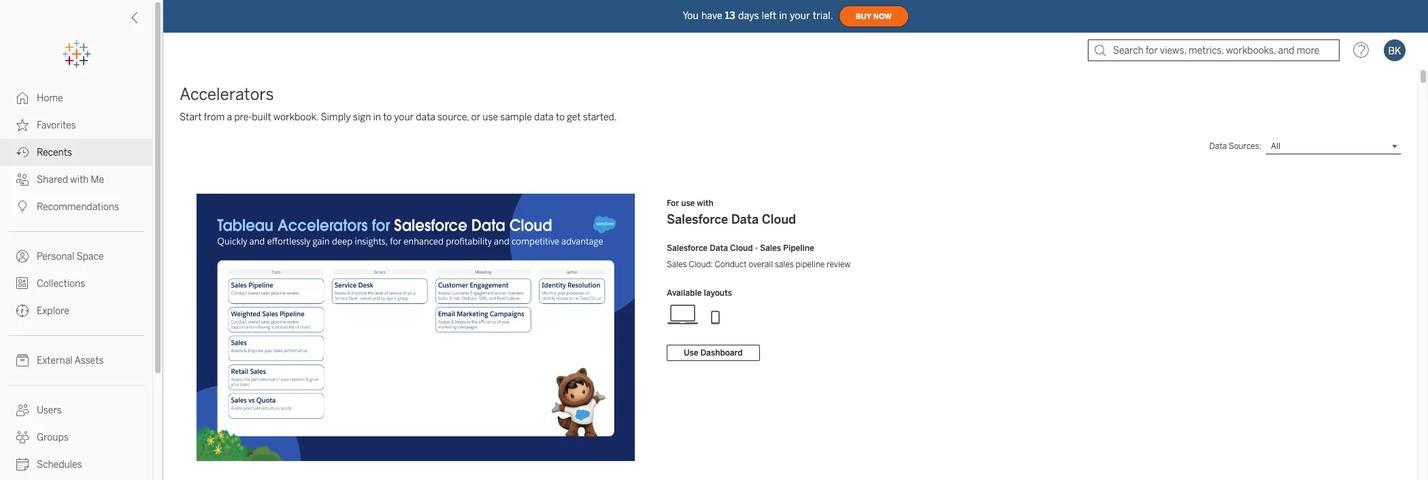 Task type: vqa. For each thing, say whether or not it's contained in the screenshot.
the right included
no



Task type: describe. For each thing, give the bounding box(es) containing it.
explore link
[[0, 297, 152, 325]]

personal space link
[[0, 243, 152, 270]]

me
[[91, 174, 104, 186]]

sample
[[500, 112, 532, 123]]

simply
[[321, 112, 351, 123]]

recents link
[[0, 139, 152, 166]]

shared
[[37, 174, 68, 186]]

all
[[1271, 142, 1281, 151]]

get
[[567, 112, 581, 123]]

salesforce data cloud - sales pipeline image
[[197, 194, 635, 461]]

now
[[874, 12, 892, 21]]

1 vertical spatial your
[[394, 112, 414, 123]]

pipeline
[[796, 260, 825, 270]]

salesforce inside salesforce data cloud - sales pipeline sales cloud: conduct overall sales pipeline review
[[667, 244, 708, 253]]

from
[[204, 112, 225, 123]]

dashboard for bottom use dashboard button
[[701, 348, 743, 358]]

cloud inside for use with salesforce data cloud
[[762, 212, 796, 227]]

1 vertical spatial use dashboard button
[[667, 345, 760, 361]]

you have 13 days left in your trial.
[[683, 10, 833, 21]]

groups
[[37, 432, 69, 444]]

data inside for use with salesforce data cloud
[[731, 212, 759, 227]]

for use with salesforce data cloud
[[667, 199, 796, 227]]

2 to from the left
[[556, 112, 565, 123]]

have
[[702, 10, 723, 21]]

Search for views, metrics, workbooks, and more text field
[[1088, 39, 1340, 61]]

conduct
[[715, 260, 747, 270]]

users link
[[0, 397, 152, 424]]

personal
[[37, 251, 74, 263]]

or
[[471, 112, 481, 123]]

left
[[762, 10, 777, 21]]

-
[[755, 244, 758, 253]]

data inside salesforce data cloud - sales pipeline sales cloud: conduct overall sales pipeline review
[[710, 244, 728, 253]]

13
[[725, 10, 736, 21]]

layouts
[[704, 289, 732, 298]]

all button
[[1266, 138, 1402, 154]]

accelerators
[[180, 84, 274, 104]]

favorites
[[37, 120, 76, 131]]

started.
[[583, 112, 617, 123]]

for
[[667, 199, 679, 208]]

buy now button
[[839, 5, 909, 27]]

cloud inside salesforce data cloud - sales pipeline sales cloud: conduct overall sales pipeline review
[[730, 244, 753, 253]]

recommendations link
[[0, 193, 152, 221]]

buy now
[[856, 12, 892, 21]]

cloud:
[[689, 260, 713, 270]]

start
[[180, 112, 202, 123]]

pipeline
[[783, 244, 815, 253]]

shared with me link
[[0, 166, 152, 193]]

collections link
[[0, 270, 152, 297]]

space
[[77, 251, 104, 263]]

use inside for use with salesforce data cloud
[[681, 199, 695, 208]]

personal space
[[37, 251, 104, 263]]



Task type: locate. For each thing, give the bounding box(es) containing it.
sales
[[775, 260, 794, 270]]

sales right -
[[760, 244, 781, 253]]

use dashboard for the topmost use dashboard button
[[386, 323, 445, 332]]

to right sign in the left top of the page
[[383, 112, 392, 123]]

2 data from the left
[[534, 112, 554, 123]]

users
[[37, 405, 62, 417]]

recents
[[37, 147, 72, 159]]

in right "left"
[[779, 10, 788, 21]]

to
[[383, 112, 392, 123], [556, 112, 565, 123]]

to left the get
[[556, 112, 565, 123]]

use dashboard for bottom use dashboard button
[[684, 348, 743, 358]]

data
[[1210, 142, 1227, 151], [731, 212, 759, 227], [710, 244, 728, 253]]

built
[[252, 112, 271, 123]]

source,
[[438, 112, 469, 123]]

1 vertical spatial use dashboard
[[684, 348, 743, 358]]

2 vertical spatial data
[[710, 244, 728, 253]]

use
[[386, 323, 401, 332], [684, 348, 699, 358]]

external assets
[[37, 355, 104, 367]]

with inside main navigation. press the up and down arrow keys to access links. "element"
[[70, 174, 89, 186]]

groups link
[[0, 424, 152, 451]]

1 vertical spatial dashboard
[[701, 348, 743, 358]]

with right the "for"
[[697, 199, 714, 208]]

use for bottom use dashboard button
[[684, 348, 699, 358]]

0 vertical spatial use
[[386, 323, 401, 332]]

data
[[416, 112, 436, 123], [534, 112, 554, 123]]

start from a pre-built workbook. simply sign in to your data source, or use sample data to get started.
[[180, 112, 617, 123]]

1 vertical spatial data
[[731, 212, 759, 227]]

1 vertical spatial salesforce
[[667, 244, 708, 253]]

0 horizontal spatial with
[[70, 174, 89, 186]]

1 horizontal spatial cloud
[[762, 212, 796, 227]]

1 vertical spatial use
[[684, 348, 699, 358]]

1 horizontal spatial to
[[556, 112, 565, 123]]

1 horizontal spatial sales
[[760, 244, 781, 253]]

0 horizontal spatial to
[[383, 112, 392, 123]]

data up -
[[731, 212, 759, 227]]

laptop image
[[667, 304, 700, 325]]

data up conduct
[[710, 244, 728, 253]]

your right sign in the left top of the page
[[394, 112, 414, 123]]

1 data from the left
[[416, 112, 436, 123]]

salesforce data cloud - sales pipeline sales cloud: conduct overall sales pipeline review
[[667, 244, 851, 270]]

recommendations
[[37, 201, 119, 213]]

0 horizontal spatial sales
[[667, 260, 687, 270]]

shared with me
[[37, 174, 104, 186]]

buy
[[856, 12, 872, 21]]

0 horizontal spatial data
[[416, 112, 436, 123]]

1 to from the left
[[383, 112, 392, 123]]

0 vertical spatial your
[[790, 10, 810, 21]]

with inside for use with salesforce data cloud
[[697, 199, 714, 208]]

1 vertical spatial use
[[681, 199, 695, 208]]

dashboard
[[403, 323, 445, 332], [701, 348, 743, 358]]

external assets link
[[0, 347, 152, 374]]

with left me
[[70, 174, 89, 186]]

1 horizontal spatial with
[[697, 199, 714, 208]]

1 horizontal spatial use
[[681, 199, 695, 208]]

salesforce
[[667, 212, 728, 227], [667, 244, 708, 253]]

use right the "for"
[[681, 199, 695, 208]]

0 horizontal spatial use
[[483, 112, 498, 123]]

main navigation. press the up and down arrow keys to access links. element
[[0, 84, 152, 481]]

0 vertical spatial use dashboard button
[[369, 320, 462, 336]]

use dashboard button
[[369, 320, 462, 336], [667, 345, 760, 361]]

favorites link
[[0, 112, 152, 139]]

cloud up pipeline
[[762, 212, 796, 227]]

your left trial.
[[790, 10, 810, 21]]

0 horizontal spatial use dashboard button
[[369, 320, 462, 336]]

0 vertical spatial data
[[1210, 142, 1227, 151]]

schedules link
[[0, 451, 152, 478]]

0 vertical spatial cloud
[[762, 212, 796, 227]]

assets
[[74, 355, 104, 367]]

cloud left -
[[730, 244, 753, 253]]

2 horizontal spatial data
[[1210, 142, 1227, 151]]

1 salesforce from the top
[[667, 212, 728, 227]]

dashboard for the topmost use dashboard button
[[403, 323, 445, 332]]

sales
[[760, 244, 781, 253], [667, 260, 687, 270]]

home
[[37, 93, 63, 104]]

0 vertical spatial use
[[483, 112, 498, 123]]

1 vertical spatial in
[[373, 112, 381, 123]]

1 vertical spatial sales
[[667, 260, 687, 270]]

1 horizontal spatial data
[[731, 212, 759, 227]]

0 vertical spatial with
[[70, 174, 89, 186]]

1 horizontal spatial use
[[684, 348, 699, 358]]

1 horizontal spatial use dashboard
[[684, 348, 743, 358]]

1 horizontal spatial use dashboard button
[[667, 345, 760, 361]]

available
[[667, 289, 702, 298]]

1 vertical spatial cloud
[[730, 244, 753, 253]]

0 horizontal spatial use dashboard
[[386, 323, 445, 332]]

a
[[227, 112, 232, 123]]

0 vertical spatial sales
[[760, 244, 781, 253]]

workbook.
[[273, 112, 319, 123]]

0 horizontal spatial dashboard
[[403, 323, 445, 332]]

sign
[[353, 112, 371, 123]]

pre-
[[234, 112, 252, 123]]

0 vertical spatial dashboard
[[403, 323, 445, 332]]

in right sign in the left top of the page
[[373, 112, 381, 123]]

with
[[70, 174, 89, 186], [697, 199, 714, 208]]

data left sources:
[[1210, 142, 1227, 151]]

your
[[790, 10, 810, 21], [394, 112, 414, 123]]

explore
[[37, 306, 69, 317]]

0 vertical spatial salesforce
[[667, 212, 728, 227]]

0 horizontal spatial use
[[386, 323, 401, 332]]

use dashboard
[[386, 323, 445, 332], [684, 348, 743, 358]]

available layouts
[[667, 289, 732, 298]]

external
[[37, 355, 73, 367]]

sales left 'cloud:'
[[667, 260, 687, 270]]

cloud
[[762, 212, 796, 227], [730, 244, 753, 253]]

salesforce up 'cloud:'
[[667, 244, 708, 253]]

you
[[683, 10, 699, 21]]

sources:
[[1229, 142, 1262, 151]]

salesforce inside for use with salesforce data cloud
[[667, 212, 728, 227]]

1 horizontal spatial data
[[534, 112, 554, 123]]

data sources:
[[1210, 142, 1262, 151]]

data right sample
[[534, 112, 554, 123]]

0 vertical spatial in
[[779, 10, 788, 21]]

0 horizontal spatial your
[[394, 112, 414, 123]]

0 horizontal spatial data
[[710, 244, 728, 253]]

use for the topmost use dashboard button
[[386, 323, 401, 332]]

schedules
[[37, 459, 82, 471]]

0 horizontal spatial cloud
[[730, 244, 753, 253]]

trial.
[[813, 10, 833, 21]]

days
[[738, 10, 759, 21]]

use
[[483, 112, 498, 123], [681, 199, 695, 208]]

data left source,
[[416, 112, 436, 123]]

phone image
[[700, 304, 732, 325]]

collections
[[37, 278, 85, 290]]

navigation panel element
[[0, 41, 152, 481]]

1 horizontal spatial dashboard
[[701, 348, 743, 358]]

in
[[779, 10, 788, 21], [373, 112, 381, 123]]

home link
[[0, 84, 152, 112]]

use right or
[[483, 112, 498, 123]]

1 vertical spatial with
[[697, 199, 714, 208]]

salesforce down the "for"
[[667, 212, 728, 227]]

2 salesforce from the top
[[667, 244, 708, 253]]

1 horizontal spatial in
[[779, 10, 788, 21]]

0 vertical spatial use dashboard
[[386, 323, 445, 332]]

1 horizontal spatial your
[[790, 10, 810, 21]]

review
[[827, 260, 851, 270]]

0 horizontal spatial in
[[373, 112, 381, 123]]

overall
[[749, 260, 773, 270]]



